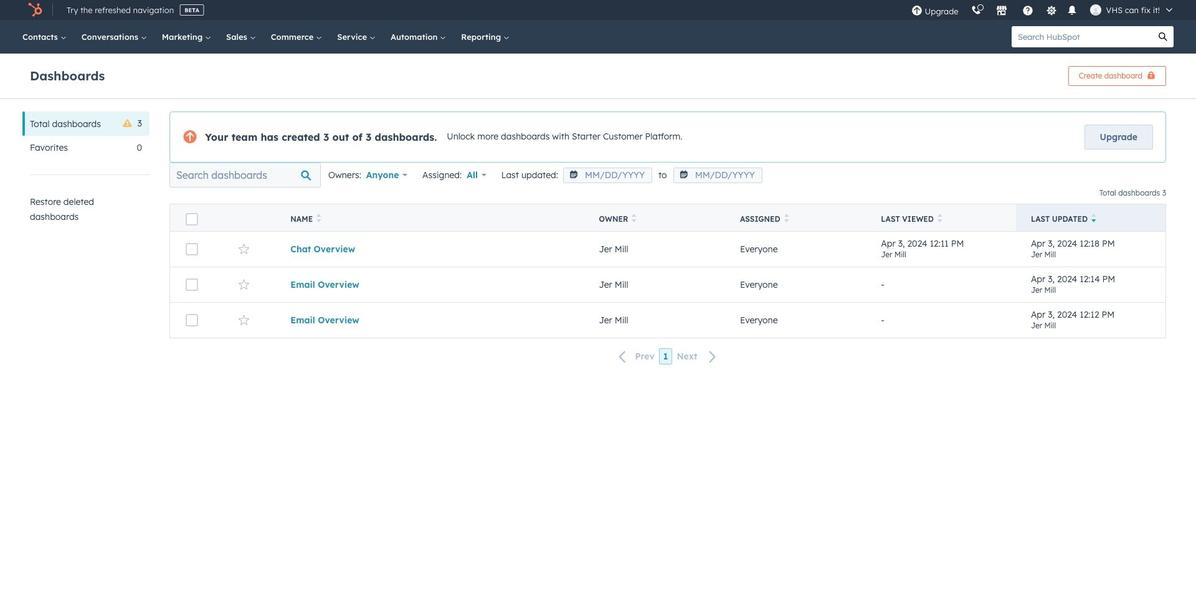 Task type: locate. For each thing, give the bounding box(es) containing it.
press to sort. image
[[317, 214, 321, 222], [632, 214, 637, 222], [938, 214, 942, 222]]

banner
[[30, 62, 1166, 86]]

menu
[[905, 0, 1181, 20]]

4 press to sort. element from the left
[[938, 214, 942, 224]]

MM/DD/YYYY text field
[[563, 168, 652, 183], [673, 168, 762, 183]]

marketplaces image
[[996, 6, 1007, 17]]

0 horizontal spatial mm/dd/yyyy text field
[[563, 168, 652, 183]]

1 horizontal spatial press to sort. image
[[632, 214, 637, 222]]

2 mm/dd/yyyy text field from the left
[[673, 168, 762, 183]]

press to sort. element
[[317, 214, 321, 224], [632, 214, 637, 224], [784, 214, 789, 224], [938, 214, 942, 224]]

2 horizontal spatial press to sort. image
[[938, 214, 942, 222]]

descending sort. press to sort ascending. element
[[1092, 214, 1096, 224]]

0 horizontal spatial press to sort. image
[[317, 214, 321, 222]]

jer mill image
[[1090, 4, 1101, 16]]

1 press to sort. element from the left
[[317, 214, 321, 224]]

1 horizontal spatial mm/dd/yyyy text field
[[673, 168, 762, 183]]

3 press to sort. element from the left
[[784, 214, 789, 224]]

descending sort. press to sort ascending. image
[[1092, 214, 1096, 222]]

2 press to sort. image from the left
[[632, 214, 637, 222]]

1 press to sort. image from the left
[[317, 214, 321, 222]]

2 press to sort. element from the left
[[632, 214, 637, 224]]

pagination navigation
[[169, 348, 1166, 365]]



Task type: describe. For each thing, give the bounding box(es) containing it.
3 press to sort. image from the left
[[938, 214, 942, 222]]

Search HubSpot search field
[[1012, 26, 1153, 47]]

1 mm/dd/yyyy text field from the left
[[563, 168, 652, 183]]

press to sort. image
[[784, 214, 789, 222]]

Search dashboards search field
[[169, 163, 321, 188]]



Task type: vqa. For each thing, say whether or not it's contained in the screenshot.
rightmost Outlook
no



